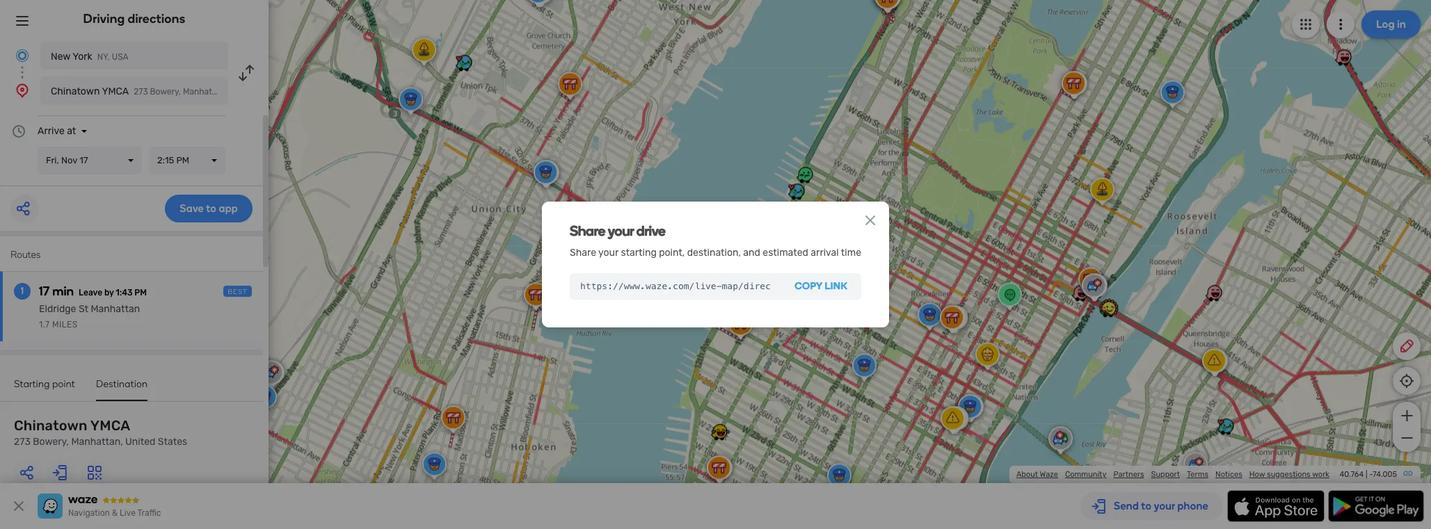 Task type: describe. For each thing, give the bounding box(es) containing it.
0 horizontal spatial manhattan,
[[71, 436, 123, 448]]

about waze link
[[1016, 470, 1058, 479]]

2:15 pm list box
[[149, 147, 225, 175]]

pencil image
[[1398, 338, 1415, 355]]

about waze community partners support terms notices how suggestions work
[[1016, 470, 1330, 479]]

drive
[[636, 222, 665, 239]]

how
[[1249, 470, 1265, 479]]

driving
[[83, 11, 125, 26]]

1 horizontal spatial bowery,
[[150, 87, 181, 97]]

routes
[[10, 249, 41, 261]]

traffic
[[137, 509, 161, 518]]

partners link
[[1114, 470, 1144, 479]]

by
[[104, 288, 114, 298]]

ny,
[[97, 52, 110, 62]]

arrive at
[[38, 125, 76, 137]]

x image
[[10, 498, 27, 515]]

current location image
[[14, 47, 31, 64]]

link image
[[1403, 468, 1414, 479]]

1 vertical spatial 17
[[39, 284, 50, 299]]

location image
[[14, 82, 31, 99]]

york
[[73, 51, 92, 63]]

about
[[1016, 470, 1038, 479]]

1
[[21, 285, 24, 297]]

0 vertical spatial chinatown ymca 273 bowery, manhattan, united states
[[51, 86, 282, 97]]

notices link
[[1215, 470, 1242, 479]]

1:43
[[116, 288, 133, 298]]

best
[[228, 288, 248, 296]]

terms link
[[1187, 470, 1209, 479]]

pm inside 'list box'
[[176, 155, 189, 166]]

notices
[[1215, 470, 1242, 479]]

driving directions
[[83, 11, 185, 26]]

1 vertical spatial ymca
[[90, 417, 130, 434]]

share for share your drive
[[570, 222, 605, 239]]

terms
[[1187, 470, 1209, 479]]

starting point
[[14, 378, 75, 390]]

partners
[[1114, 470, 1144, 479]]

point
[[52, 378, 75, 390]]

min
[[52, 284, 74, 299]]

fri,
[[46, 155, 59, 166]]

usa
[[112, 52, 128, 62]]

1.7
[[39, 320, 50, 330]]

1 vertical spatial states
[[158, 436, 187, 448]]

suggestions
[[1267, 470, 1311, 479]]

community
[[1065, 470, 1107, 479]]

support
[[1151, 470, 1180, 479]]

live
[[120, 509, 136, 518]]

|
[[1366, 470, 1368, 479]]

destination,
[[687, 247, 741, 259]]

&
[[112, 509, 118, 518]]

estimated
[[763, 247, 808, 259]]

copy
[[795, 281, 822, 292]]

share your starting point, destination, and estimated arrival time
[[570, 247, 861, 259]]

waze
[[1040, 470, 1058, 479]]

copy link
[[795, 281, 847, 292]]



Task type: locate. For each thing, give the bounding box(es) containing it.
work
[[1312, 470, 1330, 479]]

share
[[570, 222, 605, 239], [570, 247, 596, 259]]

point,
[[659, 247, 685, 259]]

zoom in image
[[1398, 408, 1415, 424]]

1 horizontal spatial pm
[[176, 155, 189, 166]]

arrival
[[811, 247, 839, 259]]

2:15 pm
[[157, 155, 189, 166]]

0 vertical spatial states
[[257, 87, 282, 97]]

0 horizontal spatial 17
[[39, 284, 50, 299]]

1 share from the top
[[570, 222, 605, 239]]

1 horizontal spatial 17
[[79, 155, 88, 166]]

0 vertical spatial bowery,
[[150, 87, 181, 97]]

your up starting at left top
[[608, 222, 634, 239]]

leave
[[79, 288, 102, 298]]

1 vertical spatial pm
[[135, 288, 147, 298]]

1 vertical spatial bowery,
[[33, 436, 69, 448]]

arrive
[[38, 125, 65, 137]]

new
[[51, 51, 70, 63]]

fri, nov 17
[[46, 155, 88, 166]]

ymca down destination button
[[90, 417, 130, 434]]

0 vertical spatial share
[[570, 222, 605, 239]]

your
[[608, 222, 634, 239], [598, 247, 618, 259]]

chinatown ymca 273 bowery, manhattan, united states
[[51, 86, 282, 97], [14, 417, 187, 448]]

pm
[[176, 155, 189, 166], [135, 288, 147, 298]]

your down share your drive
[[598, 247, 618, 259]]

17 inside list box
[[79, 155, 88, 166]]

1 vertical spatial 273
[[14, 436, 30, 448]]

0 horizontal spatial states
[[158, 436, 187, 448]]

support link
[[1151, 470, 1180, 479]]

0 horizontal spatial 273
[[14, 436, 30, 448]]

0 vertical spatial manhattan,
[[183, 87, 227, 97]]

navigation
[[68, 509, 110, 518]]

chinatown down the starting point button
[[14, 417, 87, 434]]

pm right 1:43
[[135, 288, 147, 298]]

17 right nov
[[79, 155, 88, 166]]

0 vertical spatial 17
[[79, 155, 88, 166]]

1 vertical spatial share
[[570, 247, 596, 259]]

None field
[[570, 274, 781, 300]]

chinatown
[[51, 86, 100, 97], [14, 417, 87, 434]]

st
[[79, 303, 88, 315]]

bowery, down the starting point button
[[33, 436, 69, 448]]

1 vertical spatial chinatown
[[14, 417, 87, 434]]

how suggestions work link
[[1249, 470, 1330, 479]]

nov
[[61, 155, 77, 166]]

1 vertical spatial your
[[598, 247, 618, 259]]

zoom out image
[[1398, 430, 1415, 447]]

bowery,
[[150, 87, 181, 97], [33, 436, 69, 448]]

1 horizontal spatial 273
[[134, 87, 148, 97]]

x image
[[862, 212, 879, 229]]

states
[[257, 87, 282, 97], [158, 436, 187, 448]]

0 vertical spatial ymca
[[102, 86, 129, 97]]

-
[[1369, 470, 1373, 479]]

0 horizontal spatial bowery,
[[33, 436, 69, 448]]

1 horizontal spatial states
[[257, 87, 282, 97]]

copy link button
[[781, 274, 861, 300]]

community link
[[1065, 470, 1107, 479]]

share down share your drive
[[570, 247, 596, 259]]

pm right 2:15
[[176, 155, 189, 166]]

0 vertical spatial your
[[608, 222, 634, 239]]

share left drive
[[570, 222, 605, 239]]

link
[[825, 281, 847, 292]]

40.764 | -74.005
[[1340, 470, 1397, 479]]

bowery, up 2:15
[[150, 87, 181, 97]]

united
[[229, 87, 255, 97], [125, 436, 155, 448]]

destination
[[96, 378, 148, 390]]

1 horizontal spatial manhattan,
[[183, 87, 227, 97]]

clock image
[[10, 123, 27, 140]]

your for starting
[[598, 247, 618, 259]]

share for share your starting point, destination, and estimated arrival time
[[570, 247, 596, 259]]

manhattan,
[[183, 87, 227, 97], [71, 436, 123, 448]]

and
[[743, 247, 760, 259]]

miles
[[52, 320, 78, 330]]

1 horizontal spatial united
[[229, 87, 255, 97]]

17
[[79, 155, 88, 166], [39, 284, 50, 299]]

eldridge st manhattan 1.7 miles
[[39, 303, 140, 330]]

2 share from the top
[[570, 247, 596, 259]]

share your drive
[[570, 222, 665, 239]]

chinatown ymca 273 bowery, manhattan, united states down destination button
[[14, 417, 187, 448]]

1 vertical spatial chinatown ymca 273 bowery, manhattan, united states
[[14, 417, 187, 448]]

starting
[[621, 247, 657, 259]]

0 vertical spatial 273
[[134, 87, 148, 97]]

17 left min
[[39, 284, 50, 299]]

2:15
[[157, 155, 174, 166]]

eldridge
[[39, 303, 76, 315]]

1 vertical spatial manhattan,
[[71, 436, 123, 448]]

pm inside 17 min leave by 1:43 pm
[[135, 288, 147, 298]]

74.005
[[1373, 470, 1397, 479]]

navigation & live traffic
[[68, 509, 161, 518]]

273
[[134, 87, 148, 97], [14, 436, 30, 448]]

time
[[841, 247, 861, 259]]

starting point button
[[14, 378, 75, 400]]

chinatown down york
[[51, 86, 100, 97]]

destination button
[[96, 378, 148, 401]]

directions
[[128, 11, 185, 26]]

your for drive
[[608, 222, 634, 239]]

1 vertical spatial united
[[125, 436, 155, 448]]

0 vertical spatial chinatown
[[51, 86, 100, 97]]

chinatown ymca 273 bowery, manhattan, united states down usa
[[51, 86, 282, 97]]

0 horizontal spatial united
[[125, 436, 155, 448]]

17 min leave by 1:43 pm
[[39, 284, 147, 299]]

40.764
[[1340, 470, 1364, 479]]

0 horizontal spatial pm
[[135, 288, 147, 298]]

manhattan
[[91, 303, 140, 315]]

ymca down usa
[[102, 86, 129, 97]]

starting
[[14, 378, 50, 390]]

fri, nov 17 list box
[[38, 147, 142, 175]]

ymca
[[102, 86, 129, 97], [90, 417, 130, 434]]

0 vertical spatial pm
[[176, 155, 189, 166]]

new york ny, usa
[[51, 51, 128, 63]]

at
[[67, 125, 76, 137]]

0 vertical spatial united
[[229, 87, 255, 97]]



Task type: vqa. For each thing, say whether or not it's contained in the screenshot.
United to the top
yes



